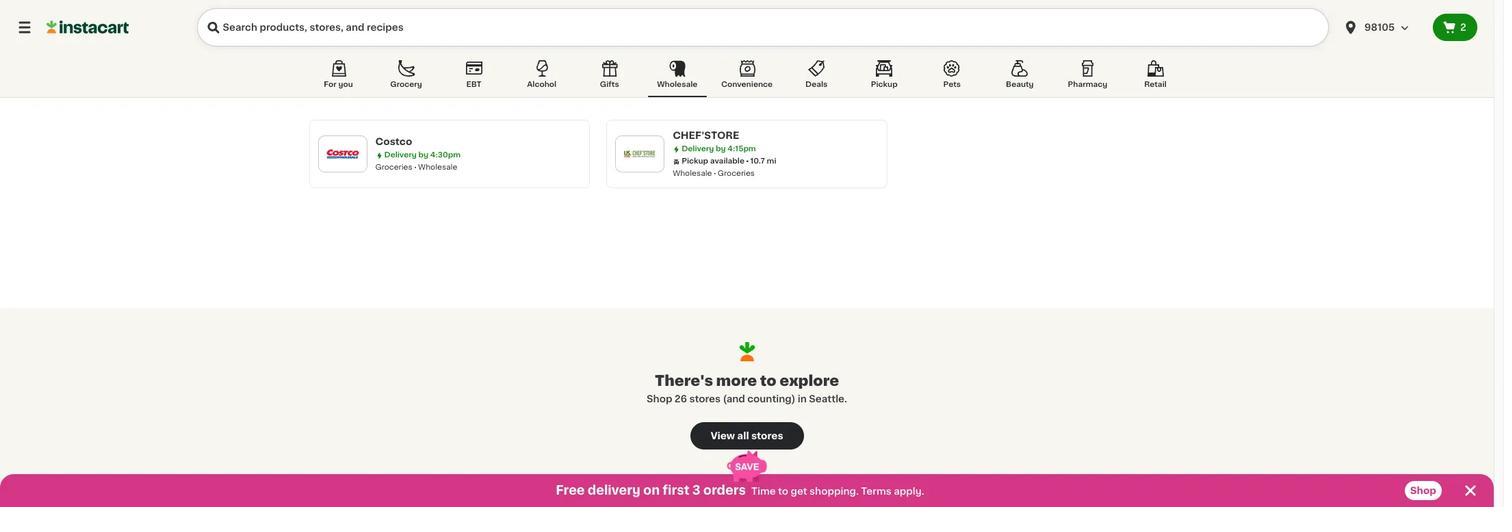 Task type: vqa. For each thing, say whether or not it's contained in the screenshot.
LaCroix Sparkling Water, Cherry Blossom 8 x 12 fl oz
no



Task type: describe. For each thing, give the bounding box(es) containing it.
10.7 mi
[[750, 157, 776, 165]]

retail button
[[1126, 57, 1185, 97]]

wholesale groceries
[[673, 170, 755, 177]]

stores inside there's more to explore shop 26 stores (and counting) in seattle.
[[690, 394, 721, 404]]

pets
[[943, 81, 961, 88]]

to inside there's more to explore shop 26 stores (and counting) in seattle.
[[760, 374, 777, 388]]

counting)
[[747, 394, 796, 404]]

pets button
[[923, 57, 982, 97]]

2
[[1461, 23, 1467, 32]]

free delivery on first 3 orders time to get shopping. terms apply.
[[556, 485, 924, 497]]

wholesale for wholesale groceries
[[673, 170, 712, 177]]

pickup available
[[682, 157, 745, 165]]

grocery
[[390, 81, 422, 88]]

delivery
[[588, 485, 640, 497]]

there's
[[655, 374, 713, 388]]

4:15pm
[[728, 145, 756, 153]]

more
[[716, 374, 757, 388]]

convenience
[[721, 81, 773, 88]]

gifts
[[600, 81, 619, 88]]

pharmacy
[[1068, 81, 1108, 88]]

shop categories tab list
[[309, 57, 1185, 97]]

98105 button
[[1335, 8, 1433, 47]]

delivery for costco
[[384, 151, 417, 159]]

save image
[[727, 451, 767, 482]]

alcohol button
[[512, 57, 571, 97]]

1 horizontal spatial groceries
[[718, 170, 755, 177]]

close image
[[1463, 483, 1479, 499]]

by for costco
[[418, 151, 428, 159]]

0 horizontal spatial groceries
[[375, 164, 412, 171]]

wholesale for wholesale
[[657, 81, 698, 88]]

groceries wholesale
[[375, 164, 457, 171]]

for you button
[[309, 57, 368, 97]]

shop button
[[1405, 481, 1442, 500]]

view all stores link
[[690, 422, 804, 450]]

there's more to explore shop 26 stores (and counting) in seattle.
[[647, 374, 847, 404]]

retail
[[1144, 81, 1167, 88]]

costco logo image
[[325, 136, 360, 172]]

first
[[663, 485, 690, 497]]

available
[[710, 157, 745, 165]]

to inside free delivery on first 3 orders time to get shopping. terms apply.
[[778, 487, 788, 496]]

terms
[[861, 487, 892, 496]]

10.7
[[750, 157, 765, 165]]

you
[[338, 81, 353, 88]]



Task type: locate. For each thing, give the bounding box(es) containing it.
stores
[[690, 394, 721, 404], [751, 431, 783, 441]]

(and
[[723, 394, 745, 404]]

3
[[692, 485, 701, 497]]

1 horizontal spatial by
[[716, 145, 726, 153]]

grocery button
[[377, 57, 436, 97]]

shop inside there's more to explore shop 26 stores (and counting) in seattle.
[[647, 394, 672, 404]]

shop left 26
[[647, 394, 672, 404]]

pickup for pickup available
[[682, 157, 708, 165]]

stores right 26
[[690, 394, 721, 404]]

pharmacy button
[[1058, 57, 1117, 97]]

mi
[[767, 157, 776, 165]]

wholesale down 4:30pm
[[418, 164, 457, 171]]

Search field
[[197, 8, 1329, 47]]

0 horizontal spatial stores
[[690, 394, 721, 404]]

get
[[791, 487, 807, 496]]

delivery by 4:15pm
[[682, 145, 756, 153]]

0 vertical spatial to
[[760, 374, 777, 388]]

4:30pm
[[430, 151, 461, 159]]

delivery down costco
[[384, 151, 417, 159]]

delivery down chef'store
[[682, 145, 714, 153]]

explore
[[780, 374, 839, 388]]

alcohol
[[527, 81, 557, 88]]

gifts button
[[580, 57, 639, 97]]

0 horizontal spatial delivery
[[384, 151, 417, 159]]

beauty
[[1006, 81, 1034, 88]]

0 horizontal spatial by
[[418, 151, 428, 159]]

pickup for pickup
[[871, 81, 898, 88]]

instacart image
[[47, 19, 129, 36]]

1 vertical spatial to
[[778, 487, 788, 496]]

chef'store logo image
[[622, 136, 658, 172]]

wholesale button
[[648, 57, 707, 97]]

to left get
[[778, 487, 788, 496]]

deals
[[806, 81, 828, 88]]

view all stores
[[711, 431, 783, 441]]

by for chef'store
[[716, 145, 726, 153]]

groceries down available
[[718, 170, 755, 177]]

wholesale
[[657, 81, 698, 88], [418, 164, 457, 171], [673, 170, 712, 177]]

1 vertical spatial shop
[[1410, 486, 1437, 496]]

convenience button
[[716, 57, 778, 97]]

on
[[643, 485, 660, 497]]

to
[[760, 374, 777, 388], [778, 487, 788, 496]]

delivery
[[682, 145, 714, 153], [384, 151, 417, 159]]

orders
[[703, 485, 746, 497]]

ebt button
[[445, 57, 503, 97]]

chef'store
[[673, 131, 739, 140]]

1 horizontal spatial shop
[[1410, 486, 1437, 496]]

wholesale down pickup available
[[673, 170, 712, 177]]

pickup button
[[855, 57, 914, 97]]

free
[[556, 485, 585, 497]]

0 vertical spatial shop
[[647, 394, 672, 404]]

pickup inside button
[[871, 81, 898, 88]]

view
[[711, 431, 735, 441]]

in
[[798, 394, 807, 404]]

stores right all
[[751, 431, 783, 441]]

shop inside button
[[1410, 486, 1437, 496]]

by up available
[[716, 145, 726, 153]]

1 horizontal spatial delivery
[[682, 145, 714, 153]]

1 vertical spatial stores
[[751, 431, 783, 441]]

view all stores button
[[690, 422, 804, 450]]

2 button
[[1433, 14, 1478, 41]]

delivery by 4:30pm
[[384, 151, 461, 159]]

groceries down costco
[[375, 164, 412, 171]]

to up counting)
[[760, 374, 777, 388]]

seattle.
[[809, 394, 847, 404]]

pickup up the wholesale groceries
[[682, 157, 708, 165]]

time
[[751, 487, 776, 496]]

26
[[675, 394, 687, 404]]

0 horizontal spatial shop
[[647, 394, 672, 404]]

shopping.
[[810, 487, 859, 496]]

pickup
[[871, 81, 898, 88], [682, 157, 708, 165]]

shop
[[647, 394, 672, 404], [1410, 486, 1437, 496]]

wholesale up chef'store
[[657, 81, 698, 88]]

deals button
[[787, 57, 846, 97]]

0 horizontal spatial to
[[760, 374, 777, 388]]

1 vertical spatial pickup
[[682, 157, 708, 165]]

1 horizontal spatial stores
[[751, 431, 783, 441]]

98105
[[1365, 23, 1395, 32]]

1 horizontal spatial pickup
[[871, 81, 898, 88]]

0 vertical spatial pickup
[[871, 81, 898, 88]]

pickup right deals
[[871, 81, 898, 88]]

groceries
[[375, 164, 412, 171], [718, 170, 755, 177]]

all
[[737, 431, 749, 441]]

ebt
[[466, 81, 482, 88]]

delivery for chef'store
[[682, 145, 714, 153]]

0 vertical spatial stores
[[690, 394, 721, 404]]

by up groceries wholesale
[[418, 151, 428, 159]]

98105 button
[[1343, 8, 1425, 47]]

for
[[324, 81, 337, 88]]

apply.
[[894, 487, 924, 496]]

1 horizontal spatial to
[[778, 487, 788, 496]]

0 horizontal spatial pickup
[[682, 157, 708, 165]]

wholesale inside button
[[657, 81, 698, 88]]

by
[[716, 145, 726, 153], [418, 151, 428, 159]]

shop left close icon in the right of the page
[[1410, 486, 1437, 496]]

beauty button
[[991, 57, 1049, 97]]

stores inside button
[[751, 431, 783, 441]]

costco
[[375, 137, 412, 146]]

for you
[[324, 81, 353, 88]]

None search field
[[197, 8, 1329, 47]]



